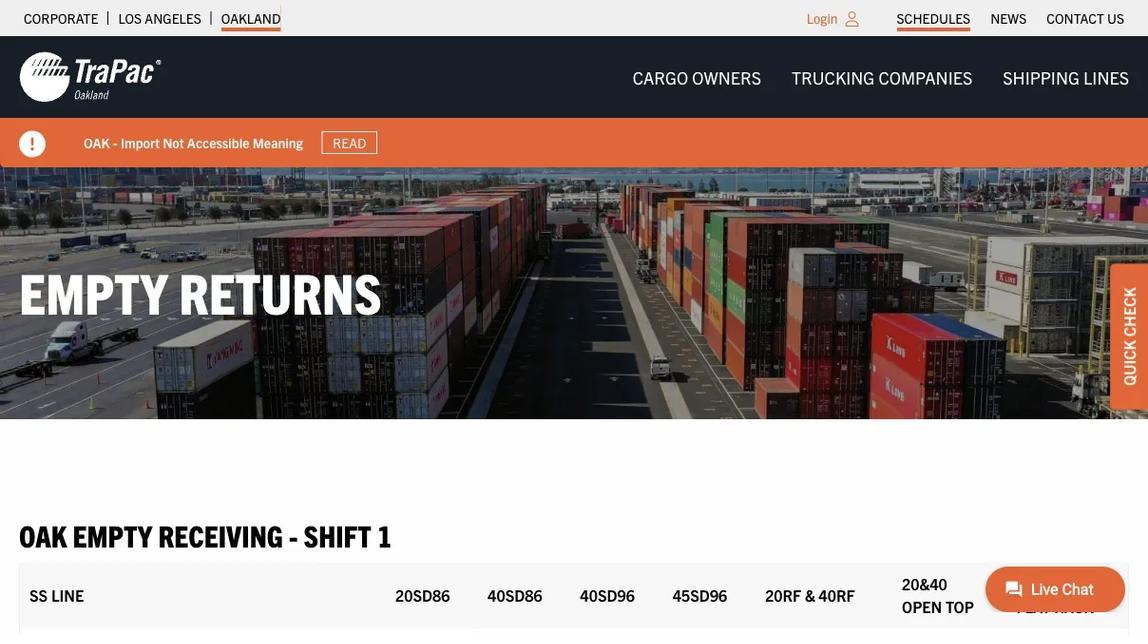 Task type: describe. For each thing, give the bounding box(es) containing it.
line
[[51, 585, 84, 604]]

20&40 for open
[[903, 574, 948, 593]]

40sd86
[[488, 585, 543, 604]]

flat
[[1017, 597, 1052, 616]]

shipping lines
[[1004, 66, 1130, 88]]

oak for oak - import not accessible meaning
[[84, 134, 110, 151]]

read link
[[322, 131, 378, 154]]

empty
[[19, 256, 168, 325]]

40rf
[[819, 585, 856, 604]]

read
[[333, 134, 367, 151]]

cargo owners
[[633, 66, 762, 88]]

quick check
[[1120, 287, 1139, 386]]

not
[[163, 134, 184, 151]]

&
[[806, 585, 816, 604]]

20rf
[[766, 585, 802, 604]]

news
[[991, 10, 1027, 27]]

los angeles
[[118, 10, 201, 27]]

20rf & 40rf
[[766, 585, 856, 604]]

trucking companies
[[792, 66, 973, 88]]

us
[[1108, 10, 1125, 27]]

news link
[[991, 5, 1027, 31]]

rack
[[1055, 597, 1095, 616]]

receiving
[[158, 516, 283, 554]]

companies
[[879, 66, 973, 88]]

cargo
[[633, 66, 689, 88]]

ss line
[[29, 585, 84, 604]]

oak for oak empty receiving                - shift 1
[[19, 516, 67, 554]]

angeles
[[145, 10, 201, 27]]

shipping
[[1004, 66, 1080, 88]]

schedules link
[[897, 5, 971, 31]]

20&40 open top
[[903, 574, 975, 616]]

oakland link
[[221, 5, 281, 31]]

ss
[[29, 585, 48, 604]]

1
[[378, 516, 392, 554]]

0 horizontal spatial -
[[113, 134, 118, 151]]

lines
[[1084, 66, 1130, 88]]



Task type: locate. For each thing, give the bounding box(es) containing it.
- left 'import'
[[113, 134, 118, 151]]

empty
[[73, 516, 152, 554]]

empty returns
[[19, 256, 382, 325]]

20&40
[[903, 574, 948, 593], [1017, 574, 1063, 593]]

quick
[[1120, 340, 1139, 386]]

los angeles link
[[118, 5, 201, 31]]

oak - import not accessible meaning
[[84, 134, 303, 151]]

menu bar containing cargo owners
[[618, 58, 1145, 96]]

20&40 inside 20&40 open top
[[903, 574, 948, 593]]

0 vertical spatial oak
[[84, 134, 110, 151]]

0 vertical spatial -
[[113, 134, 118, 151]]

20sd86
[[396, 585, 450, 604]]

cargo owners link
[[618, 58, 777, 96]]

meaning
[[253, 134, 303, 151]]

login link
[[807, 10, 838, 27]]

owners
[[693, 66, 762, 88]]

40sd96
[[581, 585, 635, 604]]

20&40 flat rack
[[1017, 574, 1095, 616]]

1 vertical spatial oak
[[19, 516, 67, 554]]

contact us
[[1047, 10, 1125, 27]]

menu bar down light image
[[618, 58, 1145, 96]]

open
[[903, 597, 943, 616]]

banner containing cargo owners
[[0, 36, 1149, 167]]

corporate link
[[24, 5, 98, 31]]

contact us link
[[1047, 5, 1125, 31]]

45sd96
[[673, 585, 728, 604]]

oak
[[84, 134, 110, 151], [19, 516, 67, 554]]

oak empty receiving                - shift 1
[[19, 516, 392, 554]]

quick check link
[[1111, 264, 1149, 410]]

2 20&40 from the left
[[1017, 574, 1063, 593]]

0 vertical spatial menu bar
[[887, 5, 1135, 31]]

20&40 inside '20&40 flat rack'
[[1017, 574, 1063, 593]]

import
[[121, 134, 160, 151]]

corporate
[[24, 10, 98, 27]]

1 horizontal spatial 20&40
[[1017, 574, 1063, 593]]

20&40 up flat
[[1017, 574, 1063, 593]]

20&40 up open
[[903, 574, 948, 593]]

1 horizontal spatial oak
[[84, 134, 110, 151]]

shift
[[304, 516, 372, 554]]

trucking
[[792, 66, 875, 88]]

top
[[946, 597, 975, 616]]

light image
[[846, 11, 859, 27]]

returns
[[179, 256, 382, 325]]

1 vertical spatial -
[[289, 516, 298, 554]]

oak left 'import'
[[84, 134, 110, 151]]

contact
[[1047, 10, 1105, 27]]

oakland
[[221, 10, 281, 27]]

los
[[118, 10, 142, 27]]

oak inside banner
[[84, 134, 110, 151]]

-
[[113, 134, 118, 151], [289, 516, 298, 554]]

oakland image
[[19, 50, 162, 104]]

oak up ss
[[19, 516, 67, 554]]

1 vertical spatial menu bar
[[618, 58, 1145, 96]]

shipping lines link
[[988, 58, 1145, 96]]

0 horizontal spatial 20&40
[[903, 574, 948, 593]]

menu bar
[[887, 5, 1135, 31], [618, 58, 1145, 96]]

banner
[[0, 36, 1149, 167]]

accessible
[[187, 134, 250, 151]]

menu bar up shipping
[[887, 5, 1135, 31]]

20&40 for flat
[[1017, 574, 1063, 593]]

menu bar containing schedules
[[887, 5, 1135, 31]]

check
[[1120, 287, 1139, 337]]

schedules
[[897, 10, 971, 27]]

1 20&40 from the left
[[903, 574, 948, 593]]

0 horizontal spatial oak
[[19, 516, 67, 554]]

solid image
[[19, 131, 46, 157]]

- left shift
[[289, 516, 298, 554]]

login
[[807, 10, 838, 27]]

trucking companies link
[[777, 58, 988, 96]]

1 horizontal spatial -
[[289, 516, 298, 554]]



Task type: vqa. For each thing, say whether or not it's contained in the screenshot.
Empty
yes



